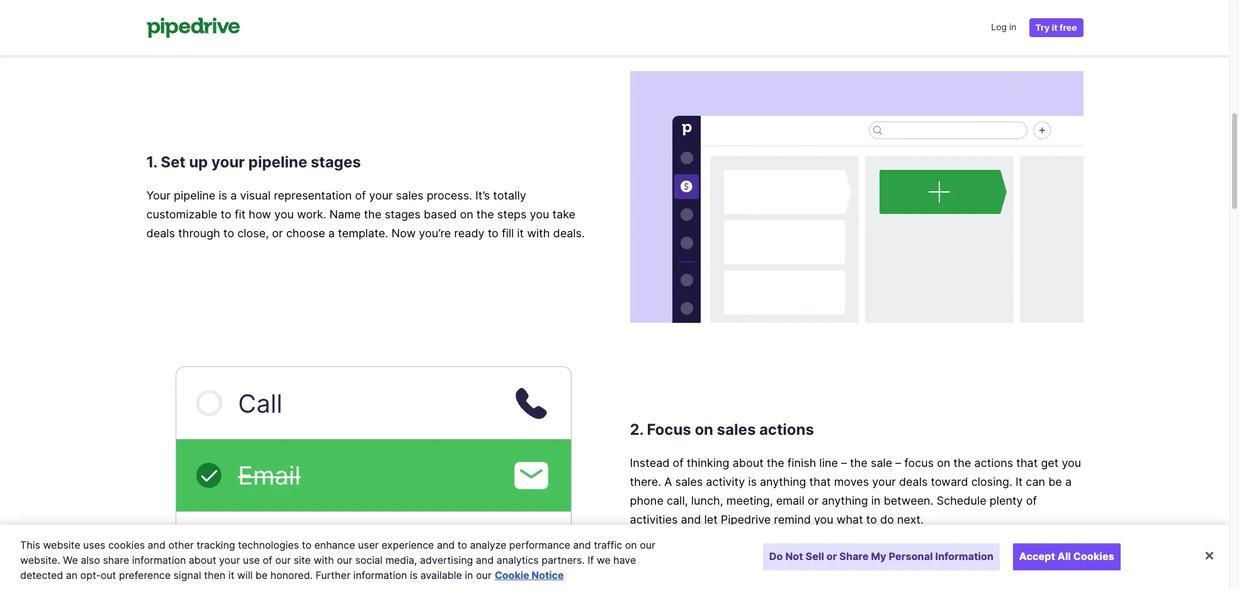Task type: vqa. For each thing, say whether or not it's contained in the screenshot.
100,000
no



Task type: describe. For each thing, give the bounding box(es) containing it.
cookie notice
[[495, 569, 564, 582]]

have
[[613, 554, 636, 567]]

totally
[[493, 189, 526, 202]]

try
[[1035, 22, 1050, 33]]

further
[[316, 569, 350, 582]]

with inside this website uses cookies and other tracking technologies to enhance user experience and to analyze performance and traffic on our website. we also share information about your use of our site with our social media, advertising and analytics partners. if we have detected an opt-out preference signal then it will be honored. further information is available in our
[[314, 554, 334, 567]]

process.
[[427, 189, 472, 202]]

partners.
[[542, 554, 585, 567]]

line
[[819, 456, 838, 470]]

ready
[[454, 227, 485, 240]]

it's
[[475, 189, 490, 202]]

focus
[[647, 421, 691, 439]]

to up advertising
[[458, 539, 467, 552]]

1. set up your pipeline stages
[[146, 153, 361, 171]]

up
[[189, 153, 208, 171]]

take
[[552, 208, 576, 221]]

cookie
[[495, 569, 529, 582]]

is inside instead of thinking about the finish line – the sale – focus on the actions that get you there. a sales activity is anything that moves your deals toward closing. it can be a phone call, lunch, meeting, email or anything in between. schedule plenty of activities and let pipedrive remind you what to do next.
[[748, 475, 757, 489]]

do not sell or share my personal information button
[[763, 544, 1000, 571]]

analyze
[[470, 539, 506, 552]]

sell
[[806, 551, 824, 563]]

to inside instead of thinking about the finish line – the sale – focus on the actions that get you there. a sales activity is anything that moves your deals toward closing. it can be a phone call, lunch, meeting, email or anything in between. schedule plenty of activities and let pipedrive remind you what to do next.
[[866, 513, 877, 526]]

on up the thinking
[[695, 421, 713, 439]]

sale
[[871, 456, 892, 470]]

you left what
[[814, 513, 834, 526]]

now
[[391, 227, 416, 240]]

sales inside your pipeline is a visual representation of your sales process. it's totally customizable to fit how you work. name the stages based on the steps you take deals through to close, or choose a template. now you're ready to fill it with deals.
[[396, 189, 423, 202]]

log in link
[[991, 18, 1017, 38]]

actions inside instead of thinking about the finish line – the sale – focus on the actions that get you there. a sales activity is anything that moves your deals toward closing. it can be a phone call, lunch, meeting, email or anything in between. schedule plenty of activities and let pipedrive remind you what to do next.
[[974, 456, 1013, 470]]

toward
[[931, 475, 968, 489]]

what
[[837, 513, 863, 526]]

2 – from the left
[[896, 456, 901, 470]]

experience
[[382, 539, 434, 552]]

try it free
[[1035, 22, 1077, 33]]

phone
[[630, 494, 664, 507]]

2. focus on sales actions
[[630, 421, 814, 439]]

get
[[1041, 456, 1059, 470]]

do
[[880, 513, 894, 526]]

focus
[[904, 456, 934, 470]]

closing.
[[971, 475, 1012, 489]]

site
[[294, 554, 311, 567]]

of down can
[[1026, 494, 1037, 507]]

analytics
[[497, 554, 539, 567]]

you right how
[[274, 208, 294, 221]]

about inside instead of thinking about the finish line – the sale – focus on the actions that get you there. a sales activity is anything that moves your deals toward closing. it can be a phone call, lunch, meeting, email or anything in between. schedule plenty of activities and let pipedrive remind you what to do next.
[[733, 456, 764, 470]]

1 – from the left
[[841, 456, 847, 470]]

with inside your pipeline is a visual representation of your sales process. it's totally customizable to fit how you work. name the stages based on the steps you take deals through to close, or choose a template. now you're ready to fill it with deals.
[[527, 227, 550, 240]]

other
[[168, 539, 194, 552]]

deals.
[[553, 227, 585, 240]]

you left take at left
[[530, 208, 549, 221]]

cookies
[[108, 539, 145, 552]]

log
[[991, 21, 1007, 32]]

enhance
[[314, 539, 355, 552]]

work.
[[297, 208, 326, 221]]

on inside this website uses cookies and other tracking technologies to enhance user experience and to analyze performance and traffic on our website. we also share information about your use of our site with our social media, advertising and analytics partners. if we have detected an opt-out preference signal then it will be honored. further information is available in our
[[625, 539, 637, 552]]

the up toward
[[954, 456, 971, 470]]

name
[[329, 208, 361, 221]]

2 horizontal spatial sales
[[717, 421, 756, 439]]

the up template.
[[364, 208, 382, 221]]

steps
[[497, 208, 527, 221]]

to left close,
[[223, 227, 234, 240]]

a for 2.
[[1065, 475, 1072, 489]]

and left "other"
[[148, 539, 166, 552]]

1.
[[146, 153, 157, 171]]

media,
[[385, 554, 417, 567]]

if
[[588, 554, 594, 567]]

schedule
[[937, 494, 986, 507]]

an
[[66, 569, 78, 582]]

accept
[[1019, 551, 1055, 563]]

uses
[[83, 539, 105, 552]]

email
[[776, 494, 804, 507]]

is inside your pipeline is a visual representation of your sales process. it's totally customizable to fit how you work. name the stages based on the steps you take deals through to close, or choose a template. now you're ready to fill it with deals.
[[219, 189, 227, 202]]

website
[[43, 539, 80, 552]]

to up site
[[302, 539, 311, 552]]

it
[[1016, 475, 1023, 489]]

our up honored.
[[275, 554, 291, 567]]

customizable
[[146, 208, 217, 221]]

activities
[[630, 513, 678, 526]]

0 vertical spatial a
[[231, 189, 237, 202]]

deals for 1. set up your pipeline stages
[[146, 227, 175, 240]]

your inside your pipeline is a visual representation of your sales process. it's totally customizable to fit how you work. name the stages based on the steps you take deals through to close, or choose a template. now you're ready to fill it with deals.
[[369, 189, 393, 202]]

performance
[[509, 539, 570, 552]]

or inside your pipeline is a visual representation of your sales process. it's totally customizable to fit how you work. name the stages based on the steps you take deals through to close, or choose a template. now you're ready to fill it with deals.
[[272, 227, 283, 240]]

cookies
[[1073, 551, 1114, 563]]

detected
[[20, 569, 63, 582]]

your
[[146, 189, 171, 202]]

is inside this website uses cookies and other tracking technologies to enhance user experience and to analyze performance and traffic on our website. we also share information about your use of our site with our social media, advertising and analytics partners. if we have detected an opt-out preference signal then it will be honored. further information is available in our
[[410, 569, 418, 582]]

the down it's
[[477, 208, 494, 221]]

on inside instead of thinking about the finish line – the sale – focus on the actions that get you there. a sales activity is anything that moves your deals toward closing. it can be a phone call, lunch, meeting, email or anything in between. schedule plenty of activities and let pipedrive remind you what to do next.
[[937, 456, 950, 470]]

2 horizontal spatial in
[[1009, 21, 1017, 32]]

honored.
[[270, 569, 313, 582]]

technologies
[[238, 539, 299, 552]]

set
[[161, 153, 186, 171]]

your right up
[[211, 153, 245, 171]]

1 horizontal spatial pipeline
[[248, 153, 307, 171]]

personal
[[889, 551, 933, 563]]

your inside this website uses cookies and other tracking technologies to enhance user experience and to analyze performance and traffic on our website. we also share information about your use of our site with our social media, advertising and analytics partners. if we have detected an opt-out preference signal then it will be honored. further information is available in our
[[219, 554, 240, 567]]

fill
[[502, 227, 514, 240]]

based
[[424, 208, 457, 221]]

2.
[[630, 421, 643, 439]]

how
[[249, 208, 271, 221]]

try it free button
[[1029, 18, 1083, 37]]

let
[[704, 513, 718, 526]]

my
[[871, 551, 886, 563]]

the up moves
[[850, 456, 868, 470]]

0 vertical spatial anything
[[760, 475, 806, 489]]



Task type: locate. For each thing, give the bounding box(es) containing it.
0 horizontal spatial that
[[809, 475, 831, 489]]

your pipeline is a visual representation of your sales process. it's totally customizable to fit how you work. name the stages based on the steps you take deals through to close, or choose a template. now you're ready to fill it with deals.
[[146, 189, 585, 240]]

our left cookie
[[476, 569, 492, 582]]

0 horizontal spatial pipeline
[[174, 189, 216, 202]]

be inside this website uses cookies and other tracking technologies to enhance user experience and to analyze performance and traffic on our website. we also share information about your use of our site with our social media, advertising and analytics partners. if we have detected an opt-out preference signal then it will be honored. further information is available in our
[[255, 569, 268, 582]]

is up meeting,
[[748, 475, 757, 489]]

activity
[[706, 475, 745, 489]]

0 vertical spatial sales
[[396, 189, 423, 202]]

a
[[231, 189, 237, 202], [328, 227, 335, 240], [1065, 475, 1072, 489]]

be down get in the bottom of the page
[[1048, 475, 1062, 489]]

and
[[681, 513, 701, 526], [148, 539, 166, 552], [437, 539, 455, 552], [573, 539, 591, 552], [476, 554, 494, 567]]

website.
[[20, 554, 60, 567]]

advertising
[[420, 554, 473, 567]]

be right will
[[255, 569, 268, 582]]

use
[[243, 554, 260, 567]]

0 horizontal spatial stages
[[311, 153, 361, 171]]

on up toward
[[937, 456, 950, 470]]

0 horizontal spatial deals
[[146, 227, 175, 240]]

sales inside instead of thinking about the finish line – the sale – focus on the actions that get you there. a sales activity is anything that moves your deals toward closing. it can be a phone call, lunch, meeting, email or anything in between. schedule plenty of activities and let pipedrive remind you what to do next.
[[675, 475, 703, 489]]

instead
[[630, 456, 670, 470]]

1 vertical spatial is
[[748, 475, 757, 489]]

2 vertical spatial in
[[465, 569, 473, 582]]

sales up the thinking
[[717, 421, 756, 439]]

pipeline up customizable
[[174, 189, 216, 202]]

1 vertical spatial it
[[517, 227, 524, 240]]

plenty
[[990, 494, 1023, 507]]

anything up what
[[822, 494, 868, 507]]

to left the 'fit'
[[221, 208, 231, 221]]

call,
[[667, 494, 688, 507]]

the left the 'finish'
[[767, 456, 784, 470]]

0 vertical spatial it
[[1052, 22, 1058, 33]]

between.
[[884, 494, 934, 507]]

information
[[935, 551, 994, 563]]

this
[[20, 539, 40, 552]]

a up the 'fit'
[[231, 189, 237, 202]]

accept all cookies
[[1019, 551, 1114, 563]]

0 horizontal spatial it
[[228, 569, 234, 582]]

that up it
[[1016, 456, 1038, 470]]

be
[[1048, 475, 1062, 489], [255, 569, 268, 582]]

1 horizontal spatial –
[[896, 456, 901, 470]]

user
[[358, 539, 379, 552]]

opt-
[[80, 569, 101, 582]]

pipeline inside your pipeline is a visual representation of your sales process. it's totally customizable to fit how you work. name the stages based on the steps you take deals through to close, or choose a template. now you're ready to fill it with deals.
[[174, 189, 216, 202]]

0 vertical spatial actions
[[759, 421, 814, 439]]

0 horizontal spatial actions
[[759, 421, 814, 439]]

your down sale
[[872, 475, 896, 489]]

template.
[[338, 227, 388, 240]]

meeting,
[[726, 494, 773, 507]]

will
[[237, 569, 253, 582]]

it inside your pipeline is a visual representation of your sales process. it's totally customizable to fit how you work. name the stages based on the steps you take deals through to close, or choose a template. now you're ready to fill it with deals.
[[517, 227, 524, 240]]

1 vertical spatial actions
[[974, 456, 1013, 470]]

representation
[[274, 189, 352, 202]]

deals inside instead of thinking about the finish line – the sale – focus on the actions that get you there. a sales activity is anything that moves your deals toward closing. it can be a phone call, lunch, meeting, email or anything in between. schedule plenty of activities and let pipedrive remind you what to do next.
[[899, 475, 928, 489]]

your down tracking
[[219, 554, 240, 567]]

0 horizontal spatial information
[[132, 554, 186, 567]]

information
[[132, 554, 186, 567], [353, 569, 407, 582]]

about up then
[[189, 554, 216, 567]]

of up name
[[355, 189, 366, 202]]

deals for 2. focus on sales actions
[[899, 475, 928, 489]]

or inside button
[[827, 551, 837, 563]]

we
[[597, 554, 611, 567]]

in inside instead of thinking about the finish line – the sale – focus on the actions that get you there. a sales activity is anything that moves your deals toward closing. it can be a phone call, lunch, meeting, email or anything in between. schedule plenty of activities and let pipedrive remind you what to do next.
[[871, 494, 881, 507]]

it
[[1052, 22, 1058, 33], [517, 227, 524, 240], [228, 569, 234, 582]]

1 horizontal spatial that
[[1016, 456, 1038, 470]]

1 horizontal spatial it
[[517, 227, 524, 240]]

remind
[[774, 513, 811, 526]]

share
[[840, 551, 869, 563]]

stages inside your pipeline is a visual representation of your sales process. it's totally customizable to fit how you work. name the stages based on the steps you take deals through to close, or choose a template. now you're ready to fill it with deals.
[[385, 208, 421, 221]]

deals up between.
[[899, 475, 928, 489]]

0 horizontal spatial is
[[219, 189, 227, 202]]

or right close,
[[272, 227, 283, 240]]

a
[[664, 475, 672, 489]]

2 horizontal spatial it
[[1052, 22, 1058, 33]]

a for 1.
[[328, 227, 335, 240]]

0 vertical spatial with
[[527, 227, 550, 240]]

on inside your pipeline is a visual representation of your sales process. it's totally customizable to fit how you work. name the stages based on the steps you take deals through to close, or choose a template. now you're ready to fill it with deals.
[[460, 208, 473, 221]]

not
[[785, 551, 803, 563]]

2 horizontal spatial is
[[748, 475, 757, 489]]

visual
[[240, 189, 271, 202]]

0 vertical spatial deals
[[146, 227, 175, 240]]

and inside instead of thinking about the finish line – the sale – focus on the actions that get you there. a sales activity is anything that moves your deals toward closing. it can be a phone call, lunch, meeting, email or anything in between. schedule plenty of activities and let pipedrive remind you what to do next.
[[681, 513, 701, 526]]

pipeline up visual
[[248, 153, 307, 171]]

it left will
[[228, 569, 234, 582]]

0 horizontal spatial anything
[[760, 475, 806, 489]]

our
[[640, 539, 655, 552], [275, 554, 291, 567], [337, 554, 352, 567], [476, 569, 492, 582]]

or right sell
[[827, 551, 837, 563]]

with left the deals.
[[527, 227, 550, 240]]

0 vertical spatial in
[[1009, 21, 1017, 32]]

a right can
[[1065, 475, 1072, 489]]

actions up "closing."
[[974, 456, 1013, 470]]

2 vertical spatial sales
[[675, 475, 703, 489]]

is down the media,
[[410, 569, 418, 582]]

sales up now
[[396, 189, 423, 202]]

stages up "representation"
[[311, 153, 361, 171]]

it right try
[[1052, 22, 1058, 33]]

0 horizontal spatial in
[[465, 569, 473, 582]]

pipeline
[[248, 153, 307, 171], [174, 189, 216, 202]]

and up advertising
[[437, 539, 455, 552]]

social
[[355, 554, 383, 567]]

then
[[204, 569, 226, 582]]

or inside instead of thinking about the finish line – the sale – focus on the actions that get you there. a sales activity is anything that moves your deals toward closing. it can be a phone call, lunch, meeting, email or anything in between. schedule plenty of activities and let pipedrive remind you what to do next.
[[808, 494, 819, 507]]

the
[[364, 208, 382, 221], [477, 208, 494, 221], [767, 456, 784, 470], [850, 456, 868, 470], [954, 456, 971, 470]]

1 vertical spatial or
[[808, 494, 819, 507]]

about
[[733, 456, 764, 470], [189, 554, 216, 567]]

accept all cookies button
[[1013, 544, 1121, 571]]

moves
[[834, 475, 869, 489]]

0 horizontal spatial sales
[[396, 189, 423, 202]]

anything
[[760, 475, 806, 489], [822, 494, 868, 507]]

about up activity at the bottom right
[[733, 456, 764, 470]]

signal
[[173, 569, 201, 582]]

1 vertical spatial deals
[[899, 475, 928, 489]]

it inside try it free button
[[1052, 22, 1058, 33]]

– right line
[[841, 456, 847, 470]]

preference
[[119, 569, 171, 582]]

through
[[178, 227, 220, 240]]

you right get in the bottom of the page
[[1062, 456, 1081, 470]]

of inside this website uses cookies and other tracking technologies to enhance user experience and to analyze performance and traffic on our website. we also share information about your use of our site with our social media, advertising and analytics partners. if we have detected an opt-out preference signal then it will be honored. further information is available in our
[[263, 554, 272, 567]]

1 horizontal spatial a
[[328, 227, 335, 240]]

1 vertical spatial stages
[[385, 208, 421, 221]]

0 horizontal spatial about
[[189, 554, 216, 567]]

close,
[[237, 227, 269, 240]]

share
[[103, 554, 129, 567]]

and up if
[[573, 539, 591, 552]]

0 horizontal spatial a
[[231, 189, 237, 202]]

– right sale
[[896, 456, 901, 470]]

0 vertical spatial is
[[219, 189, 227, 202]]

pipedrive
[[721, 513, 771, 526]]

can
[[1026, 475, 1045, 489]]

tracking
[[197, 539, 235, 552]]

1 horizontal spatial anything
[[822, 494, 868, 507]]

on up have
[[625, 539, 637, 552]]

2 vertical spatial or
[[827, 551, 837, 563]]

instead of thinking about the finish line – the sale – focus on the actions that get you there. a sales activity is anything that moves your deals toward closing. it can be a phone call, lunch, meeting, email or anything in between. schedule plenty of activities and let pipedrive remind you what to do next.
[[630, 456, 1081, 526]]

is
[[219, 189, 227, 202], [748, 475, 757, 489], [410, 569, 418, 582]]

notice
[[532, 569, 564, 582]]

log in
[[991, 21, 1017, 32]]

in down advertising
[[465, 569, 473, 582]]

of right instead on the right bottom
[[673, 456, 684, 470]]

your inside instead of thinking about the finish line – the sale – focus on the actions that get you there. a sales activity is anything that moves your deals toward closing. it can be a phone call, lunch, meeting, email or anything in between. schedule plenty of activities and let pipedrive remind you what to do next.
[[872, 475, 896, 489]]

sales
[[396, 189, 423, 202], [717, 421, 756, 439], [675, 475, 703, 489]]

0 vertical spatial about
[[733, 456, 764, 470]]

0 vertical spatial be
[[1048, 475, 1062, 489]]

1 vertical spatial sales
[[717, 421, 756, 439]]

deals inside your pipeline is a visual representation of your sales process. it's totally customizable to fit how you work. name the stages based on the steps you take deals through to close, or choose a template. now you're ready to fill it with deals.
[[146, 227, 175, 240]]

fit
[[235, 208, 246, 221]]

available
[[420, 569, 462, 582]]

also
[[81, 554, 100, 567]]

1 horizontal spatial be
[[1048, 475, 1062, 489]]

0 vertical spatial pipeline
[[248, 153, 307, 171]]

1 horizontal spatial information
[[353, 569, 407, 582]]

do
[[769, 551, 783, 563]]

0 horizontal spatial be
[[255, 569, 268, 582]]

2 horizontal spatial or
[[827, 551, 837, 563]]

about inside this website uses cookies and other tracking technologies to enhance user experience and to analyze performance and traffic on our website. we also share information about your use of our site with our social media, advertising and analytics partners. if we have detected an opt-out preference signal then it will be honored. further information is available in our
[[189, 554, 216, 567]]

your
[[211, 153, 245, 171], [369, 189, 393, 202], [872, 475, 896, 489], [219, 554, 240, 567]]

to left fill
[[488, 227, 499, 240]]

2 vertical spatial it
[[228, 569, 234, 582]]

choose
[[286, 227, 325, 240]]

1 horizontal spatial sales
[[675, 475, 703, 489]]

0 vertical spatial information
[[132, 554, 186, 567]]

1 horizontal spatial is
[[410, 569, 418, 582]]

deals down customizable
[[146, 227, 175, 240]]

1 vertical spatial that
[[809, 475, 831, 489]]

be inside instead of thinking about the finish line – the sale – focus on the actions that get you there. a sales activity is anything that moves your deals toward closing. it can be a phone call, lunch, meeting, email or anything in between. schedule plenty of activities and let pipedrive remind you what to do next.
[[1048, 475, 1062, 489]]

1 horizontal spatial in
[[871, 494, 881, 507]]

actions
[[759, 421, 814, 439], [974, 456, 1013, 470]]

0 vertical spatial or
[[272, 227, 283, 240]]

is left visual
[[219, 189, 227, 202]]

lunch,
[[691, 494, 723, 507]]

1 horizontal spatial with
[[527, 227, 550, 240]]

0 vertical spatial stages
[[311, 153, 361, 171]]

2 vertical spatial is
[[410, 569, 418, 582]]

and left let on the bottom right of page
[[681, 513, 701, 526]]

2 horizontal spatial a
[[1065, 475, 1072, 489]]

1 vertical spatial be
[[255, 569, 268, 582]]

your up template.
[[369, 189, 393, 202]]

0 vertical spatial that
[[1016, 456, 1038, 470]]

a inside instead of thinking about the finish line – the sale – focus on the actions that get you there. a sales activity is anything that moves your deals toward closing. it can be a phone call, lunch, meeting, email or anything in between. schedule plenty of activities and let pipedrive remind you what to do next.
[[1065, 475, 1072, 489]]

and down analyze at bottom left
[[476, 554, 494, 567]]

on up ready
[[460, 208, 473, 221]]

do not sell or share my personal information
[[769, 551, 994, 563]]

out
[[101, 569, 116, 582]]

1 horizontal spatial about
[[733, 456, 764, 470]]

1 horizontal spatial actions
[[974, 456, 1013, 470]]

deals
[[146, 227, 175, 240], [899, 475, 928, 489]]

all
[[1058, 551, 1071, 563]]

1 vertical spatial about
[[189, 554, 216, 567]]

1 horizontal spatial or
[[808, 494, 819, 507]]

of inside your pipeline is a visual representation of your sales process. it's totally customizable to fit how you work. name the stages based on the steps you take deals through to close, or choose a template. now you're ready to fill it with deals.
[[355, 189, 366, 202]]

1 vertical spatial with
[[314, 554, 334, 567]]

1 vertical spatial anything
[[822, 494, 868, 507]]

0 horizontal spatial –
[[841, 456, 847, 470]]

it inside this website uses cookies and other tracking technologies to enhance user experience and to analyze performance and traffic on our website. we also share information about your use of our site with our social media, advertising and analytics partners. if we have detected an opt-out preference signal then it will be honored. further information is available in our
[[228, 569, 234, 582]]

privacy alert dialog
[[0, 525, 1230, 589]]

information up preference
[[132, 554, 186, 567]]

1 vertical spatial information
[[353, 569, 407, 582]]

traffic
[[594, 539, 622, 552]]

there.
[[630, 475, 661, 489]]

that
[[1016, 456, 1038, 470], [809, 475, 831, 489]]

with up further
[[314, 554, 334, 567]]

that down line
[[809, 475, 831, 489]]

information down 'social'
[[353, 569, 407, 582]]

a down name
[[328, 227, 335, 240]]

in inside this website uses cookies and other tracking technologies to enhance user experience and to analyze performance and traffic on our website. we also share information about your use of our site with our social media, advertising and analytics partners. if we have detected an opt-out preference signal then it will be honored. further information is available in our
[[465, 569, 473, 582]]

on
[[460, 208, 473, 221], [695, 421, 713, 439], [937, 456, 950, 470], [625, 539, 637, 552]]

2 vertical spatial a
[[1065, 475, 1072, 489]]

in up do
[[871, 494, 881, 507]]

of down technologies
[[263, 554, 272, 567]]

1 vertical spatial in
[[871, 494, 881, 507]]

1 horizontal spatial deals
[[899, 475, 928, 489]]

anything up "email"
[[760, 475, 806, 489]]

it right fill
[[517, 227, 524, 240]]

to left do
[[866, 513, 877, 526]]

our down enhance
[[337, 554, 352, 567]]

our down activities on the bottom of page
[[640, 539, 655, 552]]

0 horizontal spatial or
[[272, 227, 283, 240]]

1 horizontal spatial stages
[[385, 208, 421, 221]]

1 vertical spatial pipeline
[[174, 189, 216, 202]]

next.
[[897, 513, 924, 526]]

or right "email"
[[808, 494, 819, 507]]

1 vertical spatial a
[[328, 227, 335, 240]]

stages up now
[[385, 208, 421, 221]]

0 horizontal spatial with
[[314, 554, 334, 567]]

sales right a
[[675, 475, 703, 489]]

actions up the 'finish'
[[759, 421, 814, 439]]

in right "log"
[[1009, 21, 1017, 32]]



